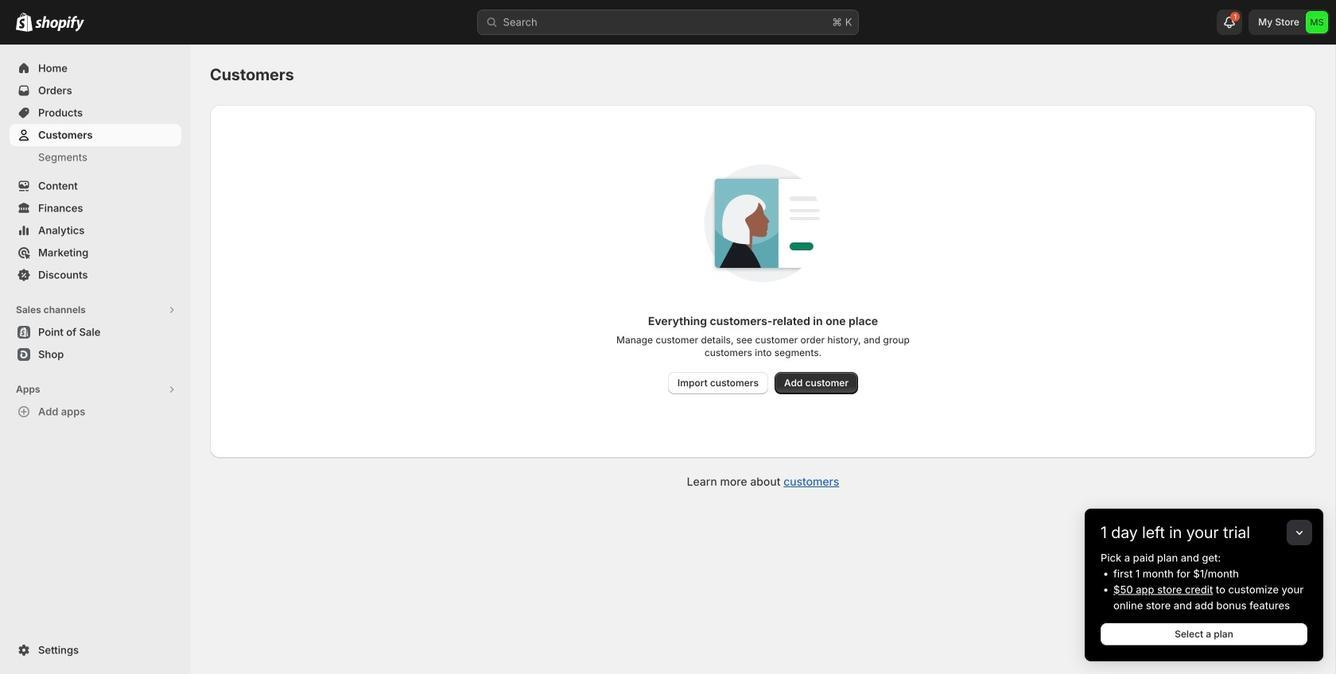 Task type: vqa. For each thing, say whether or not it's contained in the screenshot.
My Store ICON
yes



Task type: locate. For each thing, give the bounding box(es) containing it.
shopify image
[[16, 13, 33, 32], [35, 16, 84, 32]]

1 horizontal spatial shopify image
[[35, 16, 84, 32]]

0 horizontal spatial shopify image
[[16, 13, 33, 32]]



Task type: describe. For each thing, give the bounding box(es) containing it.
my store image
[[1306, 11, 1328, 33]]



